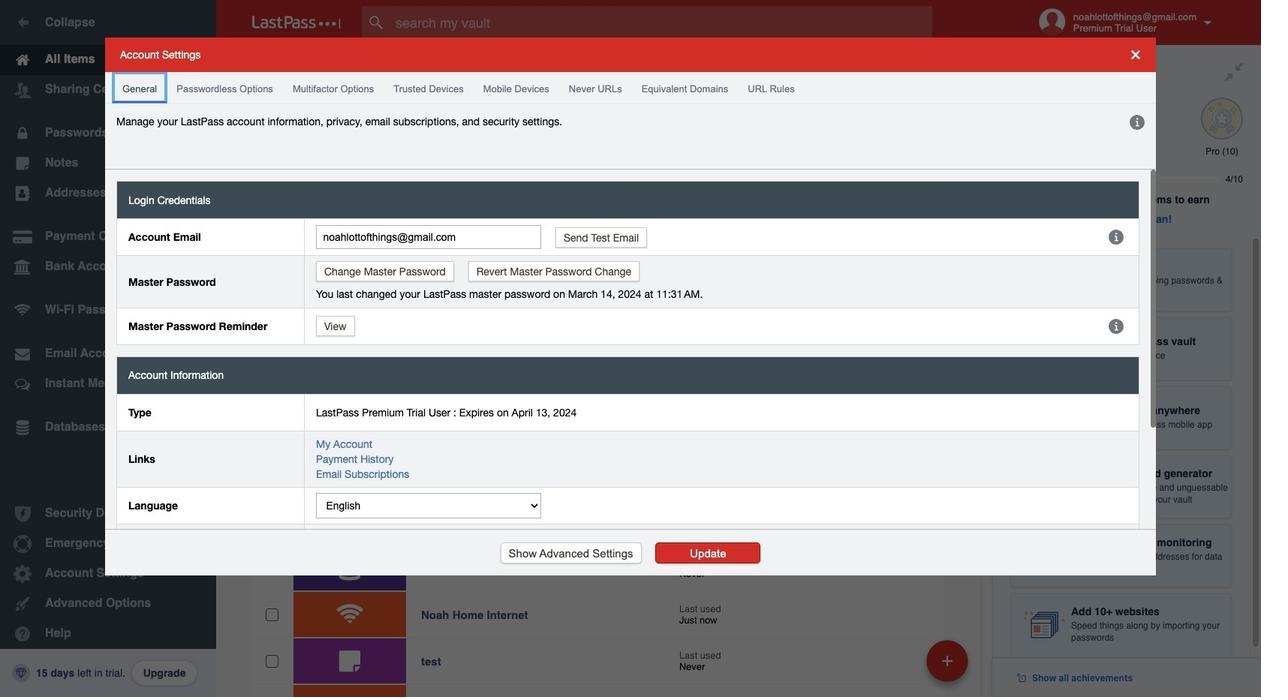 Task type: describe. For each thing, give the bounding box(es) containing it.
lastpass image
[[252, 16, 341, 29]]

new item image
[[943, 656, 953, 667]]

main navigation navigation
[[0, 0, 216, 698]]

vault options navigation
[[216, 45, 993, 90]]



Task type: locate. For each thing, give the bounding box(es) containing it.
search my vault text field
[[362, 6, 962, 39]]

new item navigation
[[922, 636, 978, 698]]

Search search field
[[362, 6, 962, 39]]



Task type: vqa. For each thing, say whether or not it's contained in the screenshot.
New item element
no



